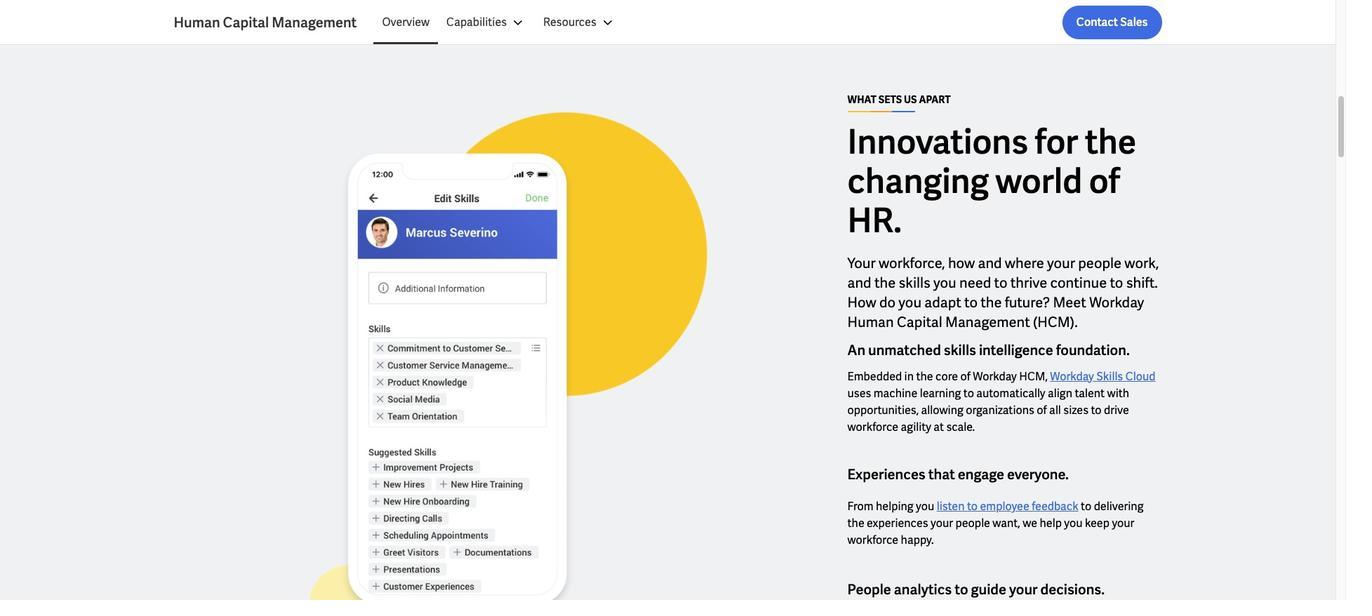 Task type: locate. For each thing, give the bounding box(es) containing it.
and
[[979, 254, 1003, 273], [848, 274, 872, 292]]

apart
[[920, 94, 951, 106]]

to delivering the experiences your people want, we help you keep your workforce happy.
[[848, 499, 1144, 548]]

resources
[[544, 15, 597, 29]]

human inside your workforce, how and where your people work, and the skills you need to thrive continue to shift. how do you adapt to the future? meet workday human capital management (hcm).
[[848, 313, 894, 332]]

skills down workforce,
[[899, 274, 931, 292]]

human
[[174, 13, 220, 32], [848, 313, 894, 332]]

sizes
[[1064, 403, 1089, 418]]

skills
[[1097, 369, 1124, 384]]

the down from
[[848, 516, 865, 531]]

you
[[934, 274, 957, 292], [899, 294, 922, 312], [917, 499, 935, 514], [1065, 516, 1083, 531]]

1 vertical spatial human
[[848, 313, 894, 332]]

management inside your workforce, how and where your people work, and the skills you need to thrive continue to shift. how do you adapt to the future? meet workday human capital management (hcm).
[[946, 313, 1031, 332]]

people
[[848, 581, 892, 599]]

and up need
[[979, 254, 1003, 273]]

experiences
[[848, 465, 926, 484]]

1 vertical spatial and
[[848, 274, 872, 292]]

management
[[272, 13, 357, 32], [946, 313, 1031, 332]]

0 vertical spatial capital
[[223, 13, 269, 32]]

0 horizontal spatial and
[[848, 274, 872, 292]]

mobile device showing employee profile with feedback and skills. image
[[174, 96, 741, 600]]

allowing
[[922, 403, 964, 418]]

the for for
[[1086, 120, 1137, 163]]

1 horizontal spatial people
[[1079, 254, 1122, 273]]

0 horizontal spatial management
[[272, 13, 357, 32]]

drive
[[1105, 403, 1130, 418]]

your
[[1048, 254, 1076, 273], [931, 516, 954, 531], [1113, 516, 1135, 531], [1010, 581, 1038, 599]]

people analytics to guide your decisions.
[[848, 581, 1105, 599]]

people down from helping you listen to employee feedback
[[956, 516, 991, 531]]

0 horizontal spatial of
[[961, 369, 971, 384]]

workforce down the experiences
[[848, 533, 899, 548]]

workforce
[[848, 420, 899, 435], [848, 533, 899, 548]]

workday up automatically
[[974, 369, 1017, 384]]

workday down "shift."
[[1090, 294, 1145, 312]]

workday up align
[[1051, 369, 1095, 384]]

0 vertical spatial and
[[979, 254, 1003, 273]]

everyone.
[[1008, 465, 1069, 484]]

1 vertical spatial management
[[946, 313, 1031, 332]]

1 horizontal spatial skills
[[944, 341, 977, 359]]

organizations
[[966, 403, 1035, 418]]

adapt
[[925, 294, 962, 312]]

innovations for the changing world of hr.
[[848, 120, 1137, 242]]

0 vertical spatial management
[[272, 13, 357, 32]]

1 vertical spatial capital
[[897, 313, 943, 332]]

list
[[374, 6, 1163, 39]]

0 vertical spatial skills
[[899, 274, 931, 292]]

1 workforce from the top
[[848, 420, 899, 435]]

0 vertical spatial human
[[174, 13, 220, 32]]

help
[[1040, 516, 1062, 531]]

you right help
[[1065, 516, 1083, 531]]

and down your
[[848, 274, 872, 292]]

cloud
[[1126, 369, 1156, 384]]

2 vertical spatial of
[[1037, 403, 1048, 418]]

your workforce, how and where your people work, and the skills you need to thrive continue to shift. how do you adapt to the future? meet workday human capital management (hcm).
[[848, 254, 1160, 332]]

happy.
[[901, 533, 934, 548]]

2 horizontal spatial of
[[1090, 159, 1121, 203]]

workday
[[1090, 294, 1145, 312], [974, 369, 1017, 384], [1051, 369, 1095, 384]]

innovations
[[848, 120, 1029, 163]]

sales
[[1121, 15, 1149, 29]]

your up continue
[[1048, 254, 1076, 273]]

for
[[1036, 120, 1079, 163]]

1 horizontal spatial management
[[946, 313, 1031, 332]]

sets
[[879, 94, 903, 106]]

1 vertical spatial of
[[961, 369, 971, 384]]

overview link
[[374, 6, 438, 39]]

do
[[880, 294, 896, 312]]

feedback
[[1032, 499, 1079, 514]]

how
[[848, 294, 877, 312]]

to
[[995, 274, 1008, 292], [1111, 274, 1124, 292], [965, 294, 978, 312], [964, 386, 975, 401], [1092, 403, 1102, 418], [968, 499, 978, 514], [1082, 499, 1092, 514], [955, 581, 969, 599]]

you inside the to delivering the experiences your people want, we help you keep your workforce happy.
[[1065, 516, 1083, 531]]

the inside embedded in the core of workday hcm, workday skills cloud uses machine learning to automatically align talent with opportunities, allowing organizations of all sizes to drive workforce agility at scale.
[[917, 369, 934, 384]]

the right in
[[917, 369, 934, 384]]

2 workforce from the top
[[848, 533, 899, 548]]

work,
[[1125, 254, 1160, 273]]

shift.
[[1127, 274, 1159, 292]]

1 horizontal spatial capital
[[897, 313, 943, 332]]

opportunities,
[[848, 403, 919, 418]]

0 horizontal spatial human
[[174, 13, 220, 32]]

future?
[[1006, 294, 1051, 312]]

1 vertical spatial workforce
[[848, 533, 899, 548]]

to left guide
[[955, 581, 969, 599]]

need
[[960, 274, 992, 292]]

0 vertical spatial people
[[1079, 254, 1122, 273]]

align
[[1049, 386, 1073, 401]]

at
[[934, 420, 945, 435]]

with
[[1108, 386, 1130, 401]]

menu
[[374, 6, 625, 39]]

the inside innovations for the changing world of hr.
[[1086, 120, 1137, 163]]

0 horizontal spatial skills
[[899, 274, 931, 292]]

machine
[[874, 386, 918, 401]]

resources button
[[535, 6, 625, 39]]

in
[[905, 369, 914, 384]]

1 horizontal spatial of
[[1037, 403, 1048, 418]]

skills
[[899, 274, 931, 292], [944, 341, 977, 359]]

to up keep
[[1082, 499, 1092, 514]]

1 vertical spatial people
[[956, 516, 991, 531]]

of left all
[[1037, 403, 1048, 418]]

agility
[[901, 420, 932, 435]]

meet
[[1054, 294, 1087, 312]]

continue
[[1051, 274, 1108, 292]]

the
[[1086, 120, 1137, 163], [875, 274, 896, 292], [981, 294, 1003, 312], [917, 369, 934, 384], [848, 516, 865, 531]]

the inside the to delivering the experiences your people want, we help you keep your workforce happy.
[[848, 516, 865, 531]]

workday skills cloud link
[[1051, 369, 1156, 384]]

experiences
[[867, 516, 929, 531]]

where
[[1006, 254, 1045, 273]]

skills up core
[[944, 341, 977, 359]]

of right core
[[961, 369, 971, 384]]

workforce down opportunities,
[[848, 420, 899, 435]]

embedded
[[848, 369, 903, 384]]

0 horizontal spatial capital
[[223, 13, 269, 32]]

contact
[[1077, 15, 1119, 29]]

0 vertical spatial of
[[1090, 159, 1121, 203]]

of
[[1090, 159, 1121, 203], [961, 369, 971, 384], [1037, 403, 1048, 418]]

of right for
[[1090, 159, 1121, 203]]

human capital management
[[174, 13, 357, 32]]

people up continue
[[1079, 254, 1122, 273]]

the right for
[[1086, 120, 1137, 163]]

1 horizontal spatial human
[[848, 313, 894, 332]]

people inside the to delivering the experiences your people want, we help you keep your workforce happy.
[[956, 516, 991, 531]]

0 vertical spatial workforce
[[848, 420, 899, 435]]

0 horizontal spatial people
[[956, 516, 991, 531]]

helping
[[876, 499, 914, 514]]

capital
[[223, 13, 269, 32], [897, 313, 943, 332]]

want,
[[993, 516, 1021, 531]]

people
[[1079, 254, 1122, 273], [956, 516, 991, 531]]

foundation.
[[1057, 341, 1130, 359]]

to left "shift."
[[1111, 274, 1124, 292]]



Task type: describe. For each thing, give the bounding box(es) containing it.
we
[[1023, 516, 1038, 531]]

what
[[848, 94, 877, 106]]

you left listen
[[917, 499, 935, 514]]

that
[[929, 465, 956, 484]]

to down need
[[965, 294, 978, 312]]

talent
[[1075, 386, 1105, 401]]

capital inside your workforce, how and where your people work, and the skills you need to thrive continue to shift. how do you adapt to the future? meet workday human capital management (hcm).
[[897, 313, 943, 332]]

1 horizontal spatial and
[[979, 254, 1003, 273]]

decisions.
[[1041, 581, 1105, 599]]

capabilities
[[447, 15, 507, 29]]

keep
[[1086, 516, 1110, 531]]

of inside innovations for the changing world of hr.
[[1090, 159, 1121, 203]]

contact sales link
[[1063, 6, 1163, 39]]

guide
[[972, 581, 1007, 599]]

all
[[1050, 403, 1062, 418]]

thrive
[[1011, 274, 1048, 292]]

us
[[905, 94, 918, 106]]

your right guide
[[1010, 581, 1038, 599]]

people inside your workforce, how and where your people work, and the skills you need to thrive continue to shift. how do you adapt to the future? meet workday human capital management (hcm).
[[1079, 254, 1122, 273]]

an unmatched skills intelligence foundation.
[[848, 341, 1130, 359]]

engage
[[958, 465, 1005, 484]]

from
[[848, 499, 874, 514]]

scale.
[[947, 420, 976, 435]]

from helping you listen to employee feedback
[[848, 499, 1079, 514]]

the for delivering
[[848, 516, 865, 531]]

hr.
[[848, 198, 902, 242]]

intelligence
[[980, 341, 1054, 359]]

skills inside your workforce, how and where your people work, and the skills you need to thrive continue to shift. how do you adapt to the future? meet workday human capital management (hcm).
[[899, 274, 931, 292]]

hcm,
[[1020, 369, 1048, 384]]

the for in
[[917, 369, 934, 384]]

an
[[848, 341, 866, 359]]

analytics
[[895, 581, 952, 599]]

you right do
[[899, 294, 922, 312]]

embedded in the core of workday hcm, workday skills cloud uses machine learning to automatically align talent with opportunities, allowing organizations of all sizes to drive workforce agility at scale.
[[848, 369, 1156, 435]]

unmatched
[[869, 341, 942, 359]]

overview
[[382, 15, 430, 29]]

how
[[949, 254, 976, 273]]

human capital management link
[[174, 13, 374, 32]]

to right listen
[[968, 499, 978, 514]]

the up do
[[875, 274, 896, 292]]

to right need
[[995, 274, 1008, 292]]

workforce,
[[879, 254, 946, 273]]

list containing overview
[[374, 6, 1163, 39]]

delivering
[[1095, 499, 1144, 514]]

to right learning
[[964, 386, 975, 401]]

to inside the to delivering the experiences your people want, we help you keep your workforce happy.
[[1082, 499, 1092, 514]]

(hcm).
[[1034, 313, 1078, 332]]

your
[[848, 254, 876, 273]]

learning
[[920, 386, 962, 401]]

core
[[936, 369, 959, 384]]

to down talent
[[1092, 403, 1102, 418]]

changing
[[848, 159, 990, 203]]

employee
[[981, 499, 1030, 514]]

experiences that engage everyone.
[[848, 465, 1069, 484]]

your down listen
[[931, 516, 954, 531]]

1 vertical spatial skills
[[944, 341, 977, 359]]

capabilities button
[[438, 6, 535, 39]]

workday inside your workforce, how and where your people work, and the skills you need to thrive continue to shift. how do you adapt to the future? meet workday human capital management (hcm).
[[1090, 294, 1145, 312]]

listen to employee feedback link
[[937, 499, 1079, 514]]

your down delivering
[[1113, 516, 1135, 531]]

workforce inside embedded in the core of workday hcm, workday skills cloud uses machine learning to automatically align talent with opportunities, allowing organizations of all sizes to drive workforce agility at scale.
[[848, 420, 899, 435]]

the down need
[[981, 294, 1003, 312]]

your inside your workforce, how and where your people work, and the skills you need to thrive continue to shift. how do you adapt to the future? meet workday human capital management (hcm).
[[1048, 254, 1076, 273]]

uses
[[848, 386, 872, 401]]

what sets us apart
[[848, 94, 951, 106]]

world
[[996, 159, 1083, 203]]

contact sales
[[1077, 15, 1149, 29]]

you up adapt
[[934, 274, 957, 292]]

workforce inside the to delivering the experiences your people want, we help you keep your workforce happy.
[[848, 533, 899, 548]]

menu containing overview
[[374, 6, 625, 39]]

listen
[[937, 499, 965, 514]]

automatically
[[977, 386, 1046, 401]]

capital inside 'human capital management' link
[[223, 13, 269, 32]]



Task type: vqa. For each thing, say whether or not it's contained in the screenshot.
WHAT SETS US APART
yes



